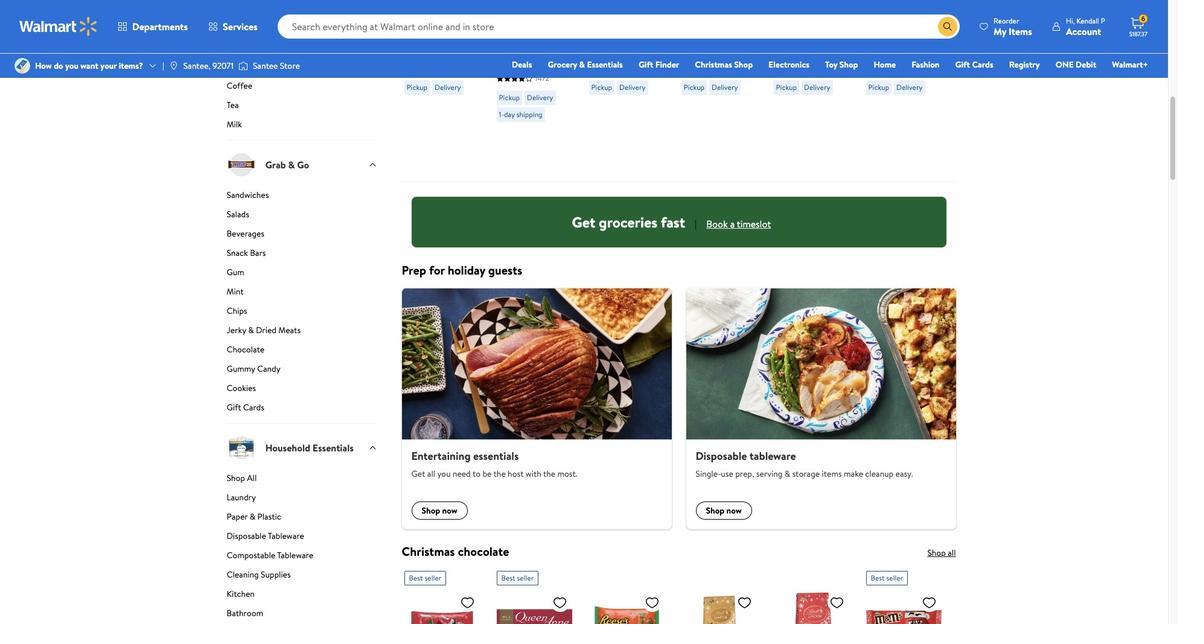 Task type: locate. For each thing, give the bounding box(es) containing it.
shop now
[[422, 505, 458, 517], [706, 505, 742, 517]]

1 vertical spatial |
[[695, 217, 697, 231]]

best up the m&m's milk chocolate christmas candy - 10 oz bag image
[[871, 573, 885, 584]]

1 best seller from the left
[[409, 573, 442, 584]]

delivery for coca-cola soda pop, 12 fl oz, 24 pack cans
[[620, 82, 646, 92]]

2 shop now from the left
[[706, 505, 742, 517]]

¢/fl right 2.6
[[909, 1, 922, 13]]

disposable inside disposable tableware link
[[227, 530, 266, 542]]

oz inside pepsi soda pop, 12 fl oz cans, 24 pack
[[516, 42, 525, 55]]

0 horizontal spatial best seller
[[409, 573, 442, 584]]

1 horizontal spatial best
[[502, 573, 516, 584]]

mixers
[[259, 41, 283, 53]]

chips link
[[227, 305, 378, 322]]

shop now down need
[[422, 505, 458, 517]]

1 horizontal spatial  image
[[239, 60, 248, 72]]

4 great from the left
[[866, 18, 890, 31]]

disposable tableware link
[[227, 530, 378, 547]]

1 shop now from the left
[[422, 505, 458, 517]]

gift right fashion
[[956, 59, 971, 71]]

registry link
[[1004, 58, 1046, 71]]

now for disposable
[[727, 505, 742, 517]]

one
[[1056, 59, 1074, 71]]

shop
[[735, 59, 753, 71], [840, 59, 859, 71], [227, 472, 245, 484], [422, 505, 441, 517], [706, 505, 725, 517], [928, 547, 946, 559]]

sandwiches
[[227, 189, 269, 201]]

can
[[453, 71, 469, 85]]

1 value from the left
[[431, 18, 453, 31]]

0 horizontal spatial christmas
[[402, 544, 455, 560]]

you left need
[[438, 468, 451, 480]]

1 vertical spatial disposable
[[227, 530, 266, 542]]

whole left vitamin
[[682, 31, 708, 45]]

great left sweet
[[404, 18, 428, 31]]

debit
[[1076, 59, 1097, 71]]

milk, inside great value whole vitamin d milk, gallon, 128 fl oz
[[682, 45, 701, 58]]

 image left santee,
[[169, 61, 179, 71]]

gift down 'cookies'
[[227, 402, 241, 414]]

fl inside great value whole vitamin d milk, gallon, 128 fl oz
[[682, 58, 688, 71]]

milk, left gallon,
[[682, 45, 701, 58]]

laundry
[[227, 492, 256, 504]]

1 vertical spatial christmas
[[402, 544, 455, 560]]

pack down pepsi
[[497, 55, 517, 69]]

shop left all
[[227, 472, 245, 484]]

1 horizontal spatial disposable
[[696, 449, 748, 464]]

1 horizontal spatial now
[[727, 505, 742, 517]]

prep
[[402, 262, 427, 278]]

2 128 from the left
[[866, 45, 880, 58]]

finder
[[656, 59, 680, 71]]

soda down 4.6 ¢/fl oz
[[636, 18, 656, 31]]

1 horizontal spatial get
[[572, 212, 596, 233]]

best for hershey's kisses milk chocolate christmas candy, bag 10.1 oz image
[[409, 573, 423, 584]]

great for great value golden sweet whole kernel corn, canned corn, 15 oz can
[[404, 18, 428, 31]]

santee, 92071
[[184, 60, 234, 72]]

1 horizontal spatial pack
[[589, 45, 609, 58]]

drinking
[[809, 31, 845, 45]]

product group
[[404, 0, 480, 177], [497, 0, 572, 177], [589, 0, 665, 177], [682, 0, 757, 177], [774, 0, 850, 177], [866, 0, 942, 177], [404, 567, 480, 625], [497, 567, 572, 625], [866, 567, 942, 625]]

2 value from the left
[[708, 18, 731, 31]]

oz inside great value whole vitamin d milk, gallon, 128 fl oz
[[690, 58, 699, 71]]

0 vertical spatial cards
[[973, 59, 994, 71]]

gift cards link down the cookies "link"
[[227, 402, 378, 423]]

value down 2.6
[[893, 18, 916, 31]]

1 great from the left
[[404, 18, 428, 31]]

great for great value whole vitamin d milk, gallon, 128 fl oz
[[682, 18, 706, 31]]

0 horizontal spatial pack
[[497, 55, 517, 69]]

disposable up use
[[696, 449, 748, 464]]

one debit link
[[1051, 58, 1103, 71]]

disposable up compostable
[[227, 530, 266, 542]]

value down 4.7
[[431, 18, 453, 31]]

add to favorites list, hershey's kisses milk chocolate christmas candy, bag 10.1 oz image
[[461, 596, 475, 611]]

you right do
[[65, 60, 78, 72]]

0 horizontal spatial gift cards
[[227, 402, 264, 414]]

great inside great value purified drinking water, 16.9 fl oz bottles, 40 count
[[774, 18, 798, 31]]

shop down 'single-'
[[706, 505, 725, 517]]

1 horizontal spatial cards
[[973, 59, 994, 71]]

shop inside entertaining essentials list item
[[422, 505, 441, 517]]

3 seller from the left
[[887, 573, 904, 584]]

corn,
[[404, 58, 428, 71], [404, 71, 428, 85]]

tableware down 'paper & plastic' link
[[268, 530, 304, 542]]

vitamin
[[711, 31, 743, 45]]

& right 'grocery'
[[580, 59, 585, 71]]

0 horizontal spatial milk,
[[682, 45, 701, 58]]

oz right 2.8
[[739, 1, 747, 13]]

essentials up shop all link
[[313, 441, 354, 455]]

 image
[[239, 60, 248, 72], [169, 61, 179, 71]]

2.8
[[711, 1, 722, 13]]

milk,
[[921, 31, 941, 45], [682, 45, 701, 58]]

disposable inside disposable tableware single-use prep, serving & storage items make cleanup easy.
[[696, 449, 748, 464]]

|
[[162, 60, 164, 72], [695, 217, 697, 231]]

2 horizontal spatial best seller
[[871, 573, 904, 584]]

best seller up the m&m's milk chocolate christmas candy - 10 oz bag image
[[871, 573, 904, 584]]

toy shop
[[826, 59, 859, 71]]

christmas down gallon,
[[695, 59, 733, 71]]

tableware down disposable tableware link
[[277, 550, 314, 562]]

¢/fl for soda
[[634, 1, 647, 13]]

m&m's milk chocolate christmas candy - 10 oz bag image
[[866, 591, 942, 625]]

cards down 'cookies'
[[243, 402, 264, 414]]

cola
[[614, 18, 634, 31]]

value for reduced
[[893, 18, 916, 31]]

2 corn, from the top
[[404, 71, 428, 85]]

0 horizontal spatial disposable
[[227, 530, 266, 542]]

great value 2% reduced fat milk, 128 fl oz
[[866, 18, 941, 58]]

1 horizontal spatial whole
[[682, 31, 708, 45]]

pack inside pepsi soda pop, 12 fl oz cans, 24 pack
[[497, 55, 517, 69]]

alcohol link
[[227, 60, 378, 77]]

0 horizontal spatial 24
[[552, 42, 563, 55]]

1472
[[535, 73, 550, 84]]

24 inside pepsi soda pop, 12 fl oz cans, 24 pack
[[552, 42, 563, 55]]

0 horizontal spatial get
[[412, 468, 426, 480]]

christmas shop link
[[690, 58, 759, 71]]

1 horizontal spatial all
[[948, 547, 956, 559]]

 image for santee, 92071
[[169, 61, 179, 71]]

1 horizontal spatial soda
[[636, 18, 656, 31]]

$187.37
[[1130, 30, 1148, 38]]

1 horizontal spatial you
[[438, 468, 451, 480]]

4.7 ¢/oz
[[435, 1, 464, 13]]

fl right 16.9
[[821, 45, 827, 58]]

1 128 from the left
[[735, 45, 749, 58]]

pickup up the day
[[499, 93, 520, 103]]

2 seller from the left
[[517, 573, 534, 584]]

drink mixes link
[[227, 22, 378, 39]]

delivery for great value purified drinking water, 16.9 fl oz bottles, 40 count
[[805, 82, 831, 92]]

pickup for pepsi soda pop, 12 fl oz cans, 24 pack
[[499, 93, 520, 103]]

best for queen anne milk chocolate cordial cherries, 6.6 oz box, 10 pieces image
[[502, 573, 516, 584]]

now down use
[[727, 505, 742, 517]]

shop now inside disposable tableware list item
[[706, 505, 742, 517]]

1 horizontal spatial essentials
[[587, 59, 623, 71]]

great inside great value whole vitamin d milk, gallon, 128 fl oz
[[682, 18, 706, 31]]

great up fl on the right top
[[866, 18, 890, 31]]

chips
[[227, 305, 247, 317]]

2 horizontal spatial best
[[871, 573, 885, 584]]

24 up 'grocery'
[[552, 42, 563, 55]]

0 horizontal spatial cards
[[243, 402, 264, 414]]

cocktail
[[227, 41, 257, 53]]

1 now from the left
[[443, 505, 458, 517]]

the
[[494, 468, 506, 480], [544, 468, 556, 480]]

all
[[428, 468, 436, 480], [948, 547, 956, 559]]

1 horizontal spatial 128
[[866, 45, 880, 58]]

3 best from the left
[[871, 573, 885, 584]]

delivery down '8197'
[[805, 82, 831, 92]]

pickup for great value purified drinking water, 16.9 fl oz bottles, 40 count
[[776, 82, 797, 92]]

great left vitamin
[[682, 18, 706, 31]]

0 horizontal spatial now
[[443, 505, 458, 517]]

2 horizontal spatial seller
[[887, 573, 904, 584]]

1 seller from the left
[[425, 573, 442, 584]]

seller up queen anne milk chocolate cordial cherries, 6.6 oz box, 10 pieces image
[[517, 573, 534, 584]]

pack up grocery & essentials link
[[589, 45, 609, 58]]

essentials down cans
[[587, 59, 623, 71]]

pop, down $13.28 3.5 ¢/fl oz
[[544, 29, 562, 42]]

best up hershey's kisses milk chocolate christmas candy, bag 10.1 oz image
[[409, 573, 423, 584]]

¢/fl right 4.6
[[634, 1, 647, 13]]

4 value from the left
[[893, 18, 916, 31]]

12 inside coca-cola soda pop, 12 fl oz, 24 pack cans
[[610, 31, 618, 45]]

0 horizontal spatial shop now
[[422, 505, 458, 517]]

fl up deals
[[507, 42, 513, 55]]

list
[[395, 288, 964, 530]]

1 horizontal spatial gift cards
[[956, 59, 994, 71]]

pickup
[[407, 82, 428, 92], [592, 82, 613, 92], [684, 82, 705, 92], [776, 82, 797, 92], [869, 82, 890, 92], [499, 93, 520, 103]]

household essentials button
[[227, 423, 378, 472]]

1 vertical spatial you
[[438, 468, 451, 480]]

¢/fl right 0.8
[[818, 1, 830, 13]]

0 vertical spatial all
[[428, 468, 436, 480]]

disposable tableware list item
[[679, 288, 964, 530]]

gift cards down 'cookies'
[[227, 402, 264, 414]]

best for the m&m's milk chocolate christmas candy - 10 oz bag image
[[871, 573, 885, 584]]

0 horizontal spatial the
[[494, 468, 506, 480]]

with
[[526, 468, 542, 480]]

now inside disposable tableware list item
[[727, 505, 742, 517]]

pepsi soda pop, 12 fl oz cans, 24 pack
[[497, 29, 563, 69]]

oz up toy on the top
[[829, 45, 839, 58]]

gift cards right fashion
[[956, 59, 994, 71]]

1 corn, from the top
[[404, 58, 428, 71]]

delivery down 4234
[[897, 82, 923, 92]]

0 horizontal spatial all
[[428, 468, 436, 480]]

the right the be
[[494, 468, 506, 480]]

0 horizontal spatial essentials
[[313, 441, 354, 455]]

2 now from the left
[[727, 505, 742, 517]]

2 best from the left
[[502, 573, 516, 584]]

hershey's kisses milk chocolate christmas candy, bag 10.1 oz image
[[404, 591, 480, 625]]

1 horizontal spatial 12
[[610, 31, 618, 45]]

value down 0.8
[[800, 18, 823, 31]]

best seller up hershey's kisses milk chocolate christmas candy, bag 10.1 oz image
[[409, 573, 442, 584]]

0 horizontal spatial soda
[[521, 29, 542, 42]]

& right serving
[[785, 468, 791, 480]]

0 horizontal spatial pop,
[[544, 29, 562, 42]]

now inside entertaining essentials list item
[[443, 505, 458, 517]]

value inside great value whole vitamin d milk, gallon, 128 fl oz
[[708, 18, 731, 31]]

delivery for great value whole vitamin d milk, gallon, 128 fl oz
[[712, 82, 738, 92]]

& inside dropdown button
[[288, 158, 295, 171]]

delivery down 1472
[[527, 93, 554, 103]]

128
[[735, 45, 749, 58], [866, 45, 880, 58]]

3 value from the left
[[800, 18, 823, 31]]

fl inside pepsi soda pop, 12 fl oz cans, 24 pack
[[507, 42, 513, 55]]

0 horizontal spatial 12
[[497, 42, 505, 55]]

best seller up queen anne milk chocolate cordial cherries, 6.6 oz box, 10 pieces image
[[502, 573, 534, 584]]

snack bars
[[227, 247, 266, 259]]

great inside great value 2% reduced fat milk, 128 fl oz
[[866, 18, 890, 31]]

milk
[[227, 118, 242, 130]]

walmart image
[[19, 17, 98, 36]]

gift cards link
[[950, 58, 1000, 71], [227, 402, 378, 423]]

value inside great value 2% reduced fat milk, 128 fl oz
[[893, 18, 916, 31]]

great for great value purified drinking water, 16.9 fl oz bottles, 40 count
[[774, 18, 798, 31]]

value for drinking
[[800, 18, 823, 31]]

grocery & essentials link
[[543, 58, 629, 71]]

kids drinks & juice boxes
[[227, 2, 319, 14]]

1 horizontal spatial shop now
[[706, 505, 742, 517]]

seller for the m&m's milk chocolate christmas candy - 10 oz bag image
[[887, 573, 904, 584]]

whole inside great value whole vitamin d milk, gallon, 128 fl oz
[[682, 31, 708, 45]]

1 best from the left
[[409, 573, 423, 584]]

value
[[431, 18, 453, 31], [708, 18, 731, 31], [800, 18, 823, 31], [893, 18, 916, 31]]

1 horizontal spatial 24
[[643, 31, 654, 45]]

great up water,
[[774, 18, 798, 31]]

pack inside coca-cola soda pop, 12 fl oz, 24 pack cans
[[589, 45, 609, 58]]

bathroom
[[227, 608, 263, 620]]

beverages link
[[227, 228, 378, 245]]

milk, right fat
[[921, 31, 941, 45]]

0 horizontal spatial best
[[409, 573, 423, 584]]

milk, for 2%
[[921, 31, 941, 45]]

128 left fl on the right top
[[866, 45, 880, 58]]

pickup down electronics link
[[776, 82, 797, 92]]

1 vertical spatial cards
[[243, 402, 264, 414]]

my
[[994, 24, 1007, 38]]

pickup down christmas shop
[[684, 82, 705, 92]]

soda down $13.28 3.5 ¢/fl oz
[[521, 29, 542, 42]]

1 horizontal spatial gift cards link
[[950, 58, 1000, 71]]

0 horizontal spatial whole
[[404, 45, 431, 58]]

1 horizontal spatial |
[[695, 217, 697, 231]]

fl
[[883, 45, 890, 58]]

christmas for christmas shop
[[695, 59, 733, 71]]

product group containing great value golden sweet whole kernel corn, canned corn, 15 oz can
[[404, 0, 480, 177]]

prep,
[[736, 468, 755, 480]]

shop up christmas chocolate
[[422, 505, 441, 517]]

whole left kernel
[[404, 45, 431, 58]]

purified
[[774, 31, 807, 45]]

christmas
[[695, 59, 733, 71], [402, 544, 455, 560]]

fashion
[[912, 59, 940, 71]]

0 vertical spatial gift cards
[[956, 59, 994, 71]]

entertaining essentials list item
[[395, 288, 679, 530]]

oz right 3.5
[[549, 14, 557, 27]]

Search search field
[[278, 14, 960, 39]]

tableware for compostable tableware
[[277, 550, 314, 562]]

gift cards link down my
[[950, 58, 1000, 71]]

jerky & dried meats
[[227, 324, 301, 336]]

seller up the m&m's milk chocolate christmas candy - 10 oz bag image
[[887, 573, 904, 584]]

oz right 0.8
[[832, 1, 841, 13]]

| right "items?"
[[162, 60, 164, 72]]

sweet
[[437, 31, 463, 45]]

oz right finder
[[690, 58, 699, 71]]

1 vertical spatial essentials
[[313, 441, 354, 455]]

24 for soda
[[643, 31, 654, 45]]

 image
[[14, 58, 30, 74]]

add to favorites list, lindt lindor assorted chocolate candy truffles, 8.5 oz. bag image
[[738, 596, 752, 611]]

16655
[[628, 63, 646, 73]]

pop, left cans
[[589, 31, 608, 45]]

hi, kendall p account
[[1067, 15, 1106, 38]]

tableware
[[750, 449, 797, 464]]

milk, inside great value 2% reduced fat milk, 128 fl oz
[[921, 31, 941, 45]]

& right paper
[[250, 511, 256, 523]]

canned
[[430, 58, 462, 71]]

pop, inside pepsi soda pop, 12 fl oz cans, 24 pack
[[544, 29, 562, 42]]

drinks
[[244, 2, 267, 14]]

pack for pop,
[[589, 45, 609, 58]]

gum link
[[227, 266, 378, 283]]

0 horizontal spatial 128
[[735, 45, 749, 58]]

value down 2.8
[[708, 18, 731, 31]]

¢/fl for 2%
[[909, 1, 922, 13]]

oz up deals
[[516, 42, 525, 55]]

soda inside pepsi soda pop, 12 fl oz cans, 24 pack
[[521, 29, 542, 42]]

shop now down use
[[706, 505, 742, 517]]

0 horizontal spatial  image
[[169, 61, 179, 71]]

chocolate
[[227, 344, 265, 356]]

oz right 15
[[441, 71, 450, 85]]

add to favorites list, m&m's milk chocolate christmas candy - 10 oz bag image
[[923, 596, 937, 611]]

jerky
[[227, 324, 246, 336]]

1 horizontal spatial christmas
[[695, 59, 733, 71]]

easy.
[[896, 468, 914, 480]]

1 vertical spatial get
[[412, 468, 426, 480]]

0 horizontal spatial seller
[[425, 573, 442, 584]]

0 vertical spatial essentials
[[587, 59, 623, 71]]

1 horizontal spatial seller
[[517, 573, 534, 584]]

24 inside coca-cola soda pop, 12 fl oz, 24 pack cans
[[643, 31, 654, 45]]

 image down 'cocktail'
[[239, 60, 248, 72]]

1 vertical spatial gift cards link
[[227, 402, 378, 423]]

shop now inside entertaining essentials list item
[[422, 505, 458, 517]]

1 horizontal spatial milk,
[[921, 31, 941, 45]]

plastic
[[258, 511, 281, 523]]

get down entertaining
[[412, 468, 426, 480]]

delivery down '16655'
[[620, 82, 646, 92]]

seller
[[425, 573, 442, 584], [517, 573, 534, 584], [887, 573, 904, 584]]

0 vertical spatial tableware
[[268, 530, 304, 542]]

pop, inside coca-cola soda pop, 12 fl oz, 24 pack cans
[[589, 31, 608, 45]]

4.7
[[435, 1, 446, 13]]

pickup for great value whole vitamin d milk, gallon, 128 fl oz
[[684, 82, 705, 92]]

2 best seller from the left
[[502, 573, 534, 584]]

0 vertical spatial get
[[572, 212, 596, 233]]

oz inside great value purified drinking water, 16.9 fl oz bottles, 40 count
[[829, 45, 839, 58]]

the right with
[[544, 468, 556, 480]]

host
[[508, 468, 524, 480]]

0 vertical spatial you
[[65, 60, 78, 72]]

value inside great value purified drinking water, 16.9 fl oz bottles, 40 count
[[800, 18, 823, 31]]

great inside great value golden sweet whole kernel corn, canned corn, 15 oz can
[[404, 18, 428, 31]]

compostable tableware link
[[227, 550, 378, 567]]

128 up 5383
[[735, 45, 749, 58]]

value for sweet
[[431, 18, 453, 31]]

0 vertical spatial |
[[162, 60, 164, 72]]

delivery down 5383
[[712, 82, 738, 92]]

fl left oz,
[[621, 31, 626, 45]]

value inside great value golden sweet whole kernel corn, canned corn, 15 oz can
[[431, 18, 453, 31]]

3 great from the left
[[774, 18, 798, 31]]

shop right toy on the top
[[840, 59, 859, 71]]

best down chocolate
[[502, 573, 516, 584]]

get left groceries
[[572, 212, 596, 233]]

cans
[[611, 45, 632, 58]]

now down need
[[443, 505, 458, 517]]

4.6
[[621, 1, 632, 13]]

1 horizontal spatial pop,
[[589, 31, 608, 45]]

1 vertical spatial tableware
[[277, 550, 314, 562]]

gift left finder
[[639, 59, 654, 71]]

list containing entertaining essentials
[[395, 288, 964, 530]]

& for grocery & essentials
[[580, 59, 585, 71]]

hi,
[[1067, 15, 1075, 26]]

0 vertical spatial disposable
[[696, 449, 748, 464]]

3 best seller from the left
[[871, 573, 904, 584]]

fl right finder
[[682, 58, 688, 71]]

product group containing great value 2% reduced fat milk, 128 fl oz
[[866, 0, 942, 177]]

¢/fl for purified
[[818, 1, 830, 13]]

0 horizontal spatial |
[[162, 60, 164, 72]]

1 horizontal spatial the
[[544, 468, 556, 480]]

1 horizontal spatial best seller
[[502, 573, 534, 584]]

& left go
[[288, 158, 295, 171]]

electronics link
[[764, 58, 815, 71]]

timeslot
[[737, 217, 772, 231]]

christmas left chocolate
[[402, 544, 455, 560]]

best seller for queen anne milk chocolate cordial cherries, 6.6 oz box, 10 pieces image
[[502, 573, 534, 584]]

pickup down home
[[869, 82, 890, 92]]

coffee link
[[227, 80, 378, 97]]

seller up hershey's kisses milk chocolate christmas candy, bag 10.1 oz image
[[425, 573, 442, 584]]

household
[[265, 441, 310, 455]]

¢/fl right 2.8
[[724, 1, 737, 13]]

pickup down grocery & essentials
[[592, 82, 613, 92]]

tableware
[[268, 530, 304, 542], [277, 550, 314, 562]]

tableware for disposable tableware
[[268, 530, 304, 542]]

2 great from the left
[[682, 18, 706, 31]]

128 inside great value 2% reduced fat milk, 128 fl oz
[[866, 45, 880, 58]]

mint link
[[227, 286, 378, 303]]

0 vertical spatial christmas
[[695, 59, 733, 71]]

pickup for great value 2% reduced fat milk, 128 fl oz
[[869, 82, 890, 92]]



Task type: vqa. For each thing, say whether or not it's contained in the screenshot.


Task type: describe. For each thing, give the bounding box(es) containing it.
24 for pop,
[[552, 42, 563, 55]]

all inside entertaining essentials get all you need to be the host with the most.
[[428, 468, 436, 480]]

use
[[721, 468, 734, 480]]

beverages
[[227, 228, 265, 240]]

milk, for whole
[[682, 45, 701, 58]]

kernel
[[433, 45, 460, 58]]

queen anne milk chocolate cordial cherries, 6.6 oz box, 10 pieces image
[[497, 591, 572, 625]]

0.8
[[804, 1, 816, 13]]

shop all
[[227, 472, 257, 484]]

santee store
[[253, 60, 300, 72]]

0 vertical spatial gift cards link
[[950, 58, 1000, 71]]

compostable tableware
[[227, 550, 314, 562]]

pickup for coca-cola soda pop, 12 fl oz, 24 pack cans
[[592, 82, 613, 92]]

cookies
[[227, 382, 256, 394]]

shop all
[[928, 547, 956, 559]]

1 the from the left
[[494, 468, 506, 480]]

be
[[483, 468, 492, 480]]

get inside entertaining essentials get all you need to be the host with the most.
[[412, 468, 426, 480]]

product group containing pepsi soda pop, 12 fl oz cans, 24 pack
[[497, 0, 572, 177]]

& left juice
[[269, 2, 275, 14]]

pepsi
[[497, 29, 519, 42]]

cocktail mixers link
[[227, 41, 378, 58]]

best seller for the m&m's milk chocolate christmas candy - 10 oz bag image
[[871, 573, 904, 584]]

¢/fl for whole
[[724, 1, 737, 13]]

santee
[[253, 60, 278, 72]]

mixes
[[249, 22, 270, 34]]

reorder
[[994, 15, 1020, 26]]

gift finder
[[639, 59, 680, 71]]

& for paper & plastic
[[250, 511, 256, 523]]

oz right 4.6
[[649, 1, 657, 13]]

0.8 ¢/fl oz
[[804, 1, 841, 13]]

disposable for tableware
[[696, 449, 748, 464]]

seller for queen anne milk chocolate cordial cherries, 6.6 oz box, 10 pieces image
[[517, 573, 534, 584]]

grab & go button
[[227, 140, 378, 189]]

salads link
[[227, 208, 378, 225]]

delivery for great value 2% reduced fat milk, 128 fl oz
[[897, 82, 923, 92]]

services
[[223, 20, 258, 33]]

shop now for entertaining
[[422, 505, 458, 517]]

4.6 ¢/fl oz
[[621, 1, 657, 13]]

product group containing coca-cola soda pop, 12 fl oz, 24 pack cans
[[589, 0, 665, 177]]

essentials inside dropdown button
[[313, 441, 354, 455]]

128 inside great value whole vitamin d milk, gallon, 128 fl oz
[[735, 45, 749, 58]]

8197
[[813, 63, 827, 73]]

jerky & dried meats link
[[227, 324, 378, 341]]

 image for santee store
[[239, 60, 248, 72]]

d
[[745, 31, 752, 45]]

great value golden sweet whole kernel corn, canned corn, 15 oz can
[[404, 18, 469, 85]]

fat
[[905, 31, 919, 45]]

gummy candy link
[[227, 363, 378, 380]]

get groceries fast
[[572, 212, 686, 233]]

great for great value 2% reduced fat milk, 128 fl oz
[[866, 18, 890, 31]]

chocolate link
[[227, 344, 378, 361]]

Walmart Site-Wide search field
[[278, 14, 960, 39]]

lindt lindor holiday milk chocolate candy truffles, 8.5 oz. bag image
[[774, 591, 850, 625]]

now for entertaining
[[443, 505, 458, 517]]

& inside disposable tableware single-use prep, serving & storage items make cleanup easy.
[[785, 468, 791, 480]]

walmart+ link
[[1107, 58, 1154, 71]]

shop inside disposable tableware list item
[[706, 505, 725, 517]]

product group containing great value whole vitamin d milk, gallon, 128 fl oz
[[682, 0, 757, 177]]

shop up add to favorites list, m&m's milk chocolate christmas candy - 10 oz bag icon
[[928, 547, 946, 559]]

$13.28 3.5 ¢/fl oz
[[497, 14, 557, 27]]

christmas chocolate
[[402, 544, 510, 560]]

registry
[[1010, 59, 1041, 71]]

drink mixes
[[227, 22, 270, 34]]

best seller for hershey's kisses milk chocolate christmas candy, bag 10.1 oz image
[[409, 573, 442, 584]]

0 horizontal spatial gift
[[227, 402, 241, 414]]

toy shop link
[[820, 58, 864, 71]]

electronics
[[769, 59, 810, 71]]

boxes
[[298, 2, 319, 14]]

0 horizontal spatial gift cards link
[[227, 402, 378, 423]]

search icon image
[[944, 22, 953, 31]]

0 horizontal spatial you
[[65, 60, 78, 72]]

2.8 ¢/fl oz
[[711, 1, 747, 13]]

disposable for tableware
[[227, 530, 266, 542]]

¢/oz
[[448, 1, 464, 13]]

walmart+
[[1113, 59, 1149, 71]]

day
[[504, 110, 515, 120]]

40
[[809, 58, 820, 71]]

gift finder link
[[634, 58, 685, 71]]

kids drinks & juice boxes link
[[227, 2, 378, 19]]

grocery & essentials
[[548, 59, 623, 71]]

3.5
[[521, 14, 532, 27]]

16.9
[[804, 45, 819, 58]]

soda inside coca-cola soda pop, 12 fl oz, 24 pack cans
[[636, 18, 656, 31]]

add to favorites list, queen anne milk chocolate cordial cherries, 6.6 oz box, 10 pieces image
[[553, 596, 567, 611]]

6
[[1142, 13, 1146, 24]]

1 vertical spatial gift cards
[[227, 402, 264, 414]]

departments button
[[108, 12, 198, 41]]

need
[[453, 468, 471, 480]]

pack for 12
[[497, 55, 517, 69]]

delivery down canned
[[435, 82, 461, 92]]

cleaning supplies link
[[227, 569, 378, 586]]

4234
[[905, 63, 922, 73]]

product group containing great value purified drinking water, 16.9 fl oz bottles, 40 count
[[774, 0, 850, 177]]

paper & plastic
[[227, 511, 281, 523]]

paper & plastic link
[[227, 511, 378, 528]]

to
[[473, 468, 481, 480]]

seller for hershey's kisses milk chocolate christmas candy, bag 10.1 oz image
[[425, 573, 442, 584]]

pickup left 15
[[407, 82, 428, 92]]

tea
[[227, 99, 239, 111]]

laundry link
[[227, 492, 378, 509]]

value for vitamin
[[708, 18, 731, 31]]

add to favorites list, lindt lindor holiday milk chocolate candy truffles, 8.5 oz. bag image
[[830, 596, 845, 611]]

meats
[[279, 324, 301, 336]]

add to favorites list, reese's milk chocolate peanut butter snack size trees christmas candy, bag 9.6 oz image
[[645, 596, 660, 611]]

1 vertical spatial all
[[948, 547, 956, 559]]

alcohol
[[227, 60, 255, 72]]

oz up 2%
[[924, 1, 932, 13]]

how do you want your items?
[[35, 60, 143, 72]]

essentials
[[474, 449, 519, 464]]

¢/fl right 3.5
[[534, 14, 547, 27]]

12 inside pepsi soda pop, 12 fl oz cans, 24 pack
[[497, 42, 505, 55]]

kitchen
[[227, 588, 255, 600]]

fl inside great value purified drinking water, 16.9 fl oz bottles, 40 count
[[821, 45, 827, 58]]

2 the from the left
[[544, 468, 556, 480]]

fl inside coca-cola soda pop, 12 fl oz, 24 pack cans
[[621, 31, 626, 45]]

1 horizontal spatial gift
[[639, 59, 654, 71]]

2.6
[[896, 1, 907, 13]]

you inside entertaining essentials get all you need to be the host with the most.
[[438, 468, 451, 480]]

2 horizontal spatial gift
[[956, 59, 971, 71]]

your
[[100, 60, 117, 72]]

whole inside great value golden sweet whole kernel corn, canned corn, 15 oz can
[[404, 45, 431, 58]]

lindt lindor assorted chocolate candy truffles, 8.5 oz. bag image
[[682, 591, 757, 625]]

shop down d
[[735, 59, 753, 71]]

& for grab & go
[[288, 158, 295, 171]]

shop now for disposable
[[706, 505, 742, 517]]

dried
[[256, 324, 277, 336]]

oz
[[893, 45, 904, 58]]

book a timeslot link
[[707, 217, 772, 232]]

reese's milk chocolate peanut butter snack size trees christmas candy, bag 9.6 oz image
[[589, 591, 665, 625]]

coffee
[[227, 80, 252, 92]]

5383
[[720, 63, 736, 73]]

gum
[[227, 266, 244, 278]]

candy
[[257, 363, 281, 375]]

delivery for pepsi soda pop, 12 fl oz cans, 24 pack
[[527, 93, 554, 103]]

christmas for christmas chocolate
[[402, 544, 455, 560]]

cookies link
[[227, 382, 378, 399]]

oz inside great value golden sweet whole kernel corn, canned corn, 15 oz can
[[441, 71, 450, 85]]

kendall
[[1077, 15, 1100, 26]]

serving
[[757, 468, 783, 480]]

fast
[[661, 212, 686, 233]]

store
[[280, 60, 300, 72]]

next slide for product carousel list image
[[918, 9, 947, 38]]

cleanup
[[866, 468, 894, 480]]

& for jerky & dried meats
[[248, 324, 254, 336]]

bathroom link
[[227, 608, 378, 625]]



